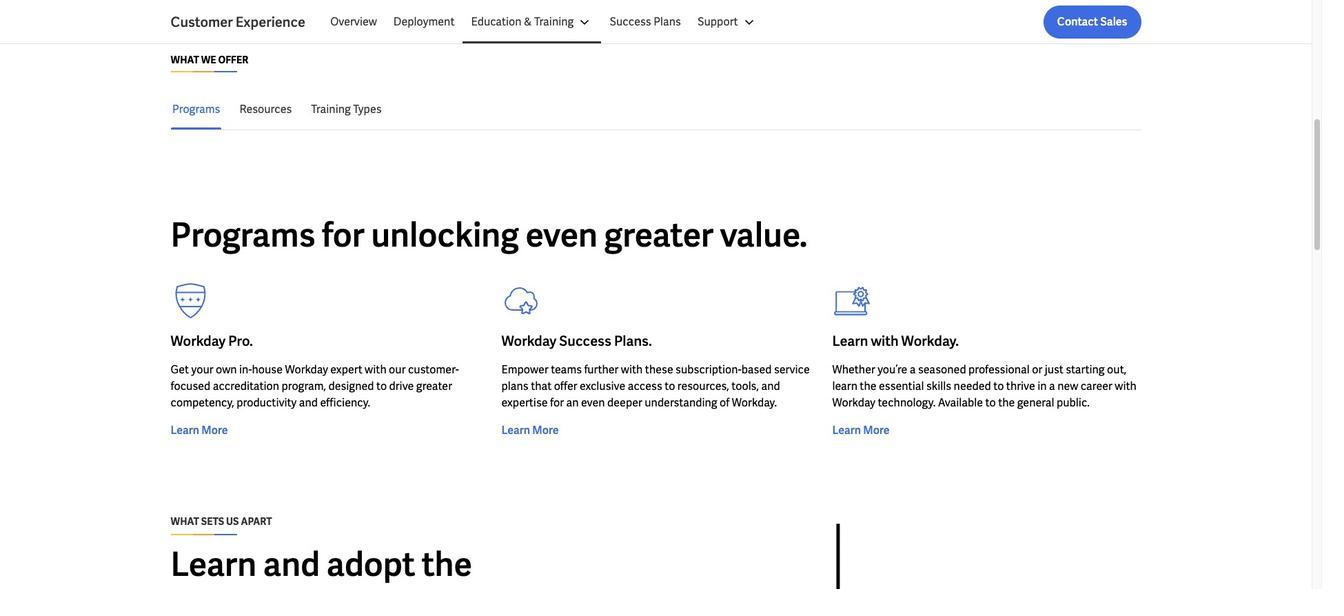 Task type: locate. For each thing, give the bounding box(es) containing it.
access
[[628, 379, 662, 394]]

learn up whether at the right
[[832, 332, 868, 350]]

with left our
[[365, 363, 386, 377]]

learn more link down expertise
[[501, 423, 559, 439]]

resources,
[[677, 379, 729, 394]]

workday up the 'your'
[[171, 332, 226, 350]]

1 vertical spatial success
[[559, 332, 611, 350]]

skills
[[926, 379, 951, 394]]

the inside learn and adopt the way you want.
[[422, 543, 472, 586]]

0 horizontal spatial learn more link
[[171, 423, 228, 439]]

learn down learn at the right bottom of page
[[832, 423, 861, 438]]

general
[[1017, 396, 1054, 410]]

0 vertical spatial programs
[[172, 102, 220, 116]]

efficiency.
[[320, 396, 370, 410]]

learn more
[[171, 423, 228, 438], [501, 423, 559, 438], [832, 423, 890, 438]]

value.
[[720, 214, 808, 256]]

training
[[534, 14, 574, 29], [311, 102, 350, 116]]

empower
[[501, 363, 548, 377]]

menu
[[322, 6, 765, 39]]

workday
[[171, 332, 226, 350], [501, 332, 556, 350], [285, 363, 328, 377], [832, 396, 875, 410]]

1 vertical spatial training
[[311, 102, 350, 116]]

workday. inside empower teams further with these subscription-based service plans that offer exclusive access to resources, tools, and expertise for an even deeper understanding of workday.
[[732, 396, 777, 410]]

2 horizontal spatial learn more
[[832, 423, 890, 438]]

workday. up seasoned at the bottom right of page
[[901, 332, 959, 350]]

exclusive
[[580, 379, 625, 394]]

learn for workday success plans.
[[501, 423, 530, 438]]

and down program,
[[299, 396, 318, 410]]

learn more link down learn at the right bottom of page
[[832, 423, 890, 439]]

with inside empower teams further with these subscription-based service plans that offer exclusive access to resources, tools, and expertise for an even deeper understanding of workday.
[[621, 363, 643, 377]]

programs tab
[[171, 89, 221, 130]]

menu containing overview
[[322, 6, 765, 39]]

learn down competency,
[[171, 423, 199, 438]]

of
[[720, 396, 730, 410]]

and down based in the bottom of the page
[[761, 379, 780, 394]]

programs
[[172, 102, 220, 116], [171, 214, 315, 256]]

learn and adopt the way you want.
[[171, 543, 472, 589]]

experience
[[236, 13, 305, 31]]

2 more from the left
[[532, 423, 559, 438]]

support
[[698, 14, 738, 29]]

expertise
[[501, 396, 548, 410]]

0 vertical spatial a
[[910, 363, 916, 377]]

workday success plans.
[[501, 332, 652, 350]]

0 horizontal spatial learn more
[[171, 423, 228, 438]]

want.
[[298, 581, 381, 589]]

0 vertical spatial for
[[322, 214, 364, 256]]

1 horizontal spatial learn more
[[501, 423, 559, 438]]

we
[[201, 54, 216, 66]]

program,
[[282, 379, 326, 394]]

learn down expertise
[[501, 423, 530, 438]]

0 vertical spatial greater
[[604, 214, 714, 256]]

education & training button
[[463, 6, 601, 39]]

more for with
[[863, 423, 890, 438]]

1 horizontal spatial for
[[550, 396, 564, 410]]

2 vertical spatial and
[[263, 543, 320, 586]]

0 vertical spatial and
[[761, 379, 780, 394]]

education
[[471, 14, 522, 29]]

success left plans
[[610, 14, 651, 29]]

more down expertise
[[532, 423, 559, 438]]

learn down 'sets'
[[171, 543, 257, 586]]

what left 'sets'
[[171, 516, 199, 528]]

a
[[910, 363, 916, 377], [1049, 379, 1055, 394]]

1 vertical spatial the
[[998, 396, 1015, 410]]

tools,
[[731, 379, 759, 394]]

workday inside get your own in-house workday expert with our customer- focused accreditation program, designed to drive greater competency, productivity and efficiency.
[[285, 363, 328, 377]]

your
[[191, 363, 213, 377]]

with inside get your own in-house workday expert with our customer- focused accreditation program, designed to drive greater competency, productivity and efficiency.
[[365, 363, 386, 377]]

customer-
[[408, 363, 459, 377]]

list
[[322, 6, 1141, 39]]

workday inside whether you're a seasoned professional or just starting out, learn the essential skills needed to thrive in a new career with workday technology. available to the general public.
[[832, 396, 875, 410]]

the
[[860, 379, 876, 394], [998, 396, 1015, 410], [422, 543, 472, 586]]

with down "out,"
[[1115, 379, 1137, 394]]

a up the essential at bottom
[[910, 363, 916, 377]]

learn more down learn at the right bottom of page
[[832, 423, 890, 438]]

0 horizontal spatial greater
[[416, 379, 452, 394]]

learn more link down competency,
[[171, 423, 228, 439]]

designed
[[328, 379, 374, 394]]

starting
[[1066, 363, 1105, 377]]

1 horizontal spatial learn more link
[[501, 423, 559, 439]]

2 vertical spatial the
[[422, 543, 472, 586]]

workday.
[[901, 332, 959, 350], [732, 396, 777, 410]]

and inside empower teams further with these subscription-based service plans that offer exclusive access to resources, tools, and expertise for an even deeper understanding of workday.
[[761, 379, 780, 394]]

1 learn more from the left
[[171, 423, 228, 438]]

1 horizontal spatial more
[[532, 423, 559, 438]]

2 learn more link from the left
[[501, 423, 559, 439]]

and down apart
[[263, 543, 320, 586]]

1 learn more link from the left
[[171, 423, 228, 439]]

an
[[566, 396, 579, 410]]

plans
[[501, 379, 528, 394]]

0 horizontal spatial a
[[910, 363, 916, 377]]

for
[[322, 214, 364, 256], [550, 396, 564, 410]]

productivity
[[237, 396, 297, 410]]

workday up "empower"
[[501, 332, 556, 350]]

3 more from the left
[[863, 423, 890, 438]]

0 horizontal spatial the
[[422, 543, 472, 586]]

with up the access
[[621, 363, 643, 377]]

overview
[[330, 14, 377, 29]]

programs inside tab
[[172, 102, 220, 116]]

training right '&'
[[534, 14, 574, 29]]

and inside get your own in-house workday expert with our customer- focused accreditation program, designed to drive greater competency, productivity and efficiency.
[[299, 396, 318, 410]]

2 learn more from the left
[[501, 423, 559, 438]]

1 what from the top
[[171, 54, 199, 66]]

1 vertical spatial what
[[171, 516, 199, 528]]

1 more from the left
[[201, 423, 228, 438]]

what left the we
[[171, 54, 199, 66]]

more
[[201, 423, 228, 438], [532, 423, 559, 438], [863, 423, 890, 438]]

1 vertical spatial for
[[550, 396, 564, 410]]

1 horizontal spatial the
[[860, 379, 876, 394]]

unlocking
[[371, 214, 519, 256]]

2 what from the top
[[171, 516, 199, 528]]

what
[[171, 54, 199, 66], [171, 516, 199, 528]]

0 horizontal spatial training
[[311, 102, 350, 116]]

competency,
[[171, 396, 234, 410]]

types
[[353, 102, 381, 116]]

learn more link
[[171, 423, 228, 439], [501, 423, 559, 439], [832, 423, 890, 439]]

0 vertical spatial the
[[860, 379, 876, 394]]

to
[[376, 379, 387, 394], [665, 379, 675, 394], [993, 379, 1004, 394], [985, 396, 996, 410]]

contact sales
[[1057, 14, 1127, 29]]

teams
[[551, 363, 582, 377]]

learn more link for success
[[501, 423, 559, 439]]

and inside learn and adopt the way you want.
[[263, 543, 320, 586]]

a right in
[[1049, 379, 1055, 394]]

customer experience link
[[171, 12, 322, 32]]

people sitting on books learning. image
[[501, 0, 1141, 31]]

list containing overview
[[322, 6, 1141, 39]]

0 vertical spatial success
[[610, 14, 651, 29]]

1 vertical spatial workday.
[[732, 396, 777, 410]]

success
[[610, 14, 651, 29], [559, 332, 611, 350]]

out,
[[1107, 363, 1126, 377]]

with
[[871, 332, 899, 350], [365, 363, 386, 377], [621, 363, 643, 377], [1115, 379, 1137, 394]]

pro.
[[228, 332, 253, 350]]

learn more down expertise
[[501, 423, 559, 438]]

1 vertical spatial a
[[1049, 379, 1055, 394]]

workday. down 'tools,'
[[732, 396, 777, 410]]

0 vertical spatial training
[[534, 14, 574, 29]]

or
[[1032, 363, 1042, 377]]

learn
[[832, 332, 868, 350], [171, 423, 199, 438], [501, 423, 530, 438], [832, 423, 861, 438], [171, 543, 257, 586]]

thrive
[[1006, 379, 1035, 394]]

seasoned
[[918, 363, 966, 377]]

1 vertical spatial greater
[[416, 379, 452, 394]]

1 vertical spatial even
[[581, 396, 605, 410]]

learn more for success
[[501, 423, 559, 438]]

deployment
[[393, 14, 455, 29]]

2 horizontal spatial more
[[863, 423, 890, 438]]

0 horizontal spatial for
[[322, 214, 364, 256]]

0 vertical spatial what
[[171, 54, 199, 66]]

workday down learn at the right bottom of page
[[832, 396, 875, 410]]

workday up program,
[[285, 363, 328, 377]]

what sets us apart
[[171, 516, 272, 528]]

greater
[[604, 214, 714, 256], [416, 379, 452, 394]]

3 learn more link from the left
[[832, 423, 890, 439]]

tab list
[[171, 89, 1141, 130]]

0 horizontal spatial more
[[201, 423, 228, 438]]

1 horizontal spatial training
[[534, 14, 574, 29]]

1 horizontal spatial workday.
[[901, 332, 959, 350]]

success up further
[[559, 332, 611, 350]]

house
[[252, 363, 283, 377]]

2 horizontal spatial learn more link
[[832, 423, 890, 439]]

1 vertical spatial programs
[[171, 214, 315, 256]]

more down the essential at bottom
[[863, 423, 890, 438]]

way
[[171, 581, 230, 589]]

3 learn more from the left
[[832, 423, 890, 438]]

0 horizontal spatial workday.
[[732, 396, 777, 410]]

with up you're
[[871, 332, 899, 350]]

to down the these
[[665, 379, 675, 394]]

training left the types
[[311, 102, 350, 116]]

more down competency,
[[201, 423, 228, 438]]

learn more down competency,
[[171, 423, 228, 438]]

1 horizontal spatial a
[[1049, 379, 1055, 394]]

deployment link
[[385, 6, 463, 39]]

to left 'drive' on the left bottom of page
[[376, 379, 387, 394]]

adopt
[[326, 543, 415, 586]]

1 vertical spatial and
[[299, 396, 318, 410]]



Task type: vqa. For each thing, say whether or not it's contained in the screenshot.
How H.Essers is empowering its talent to help it grow, innovate, and respond to what's next.'s See Story
no



Task type: describe. For each thing, give the bounding box(es) containing it.
learn more for with
[[832, 423, 890, 438]]

2 horizontal spatial the
[[998, 396, 1015, 410]]

to down professional
[[993, 379, 1004, 394]]

career
[[1081, 379, 1112, 394]]

plans
[[654, 14, 681, 29]]

whether
[[832, 363, 875, 377]]

service
[[774, 363, 810, 377]]

you're
[[878, 363, 907, 377]]

empower teams further with these subscription-based service plans that offer exclusive access to resources, tools, and expertise for an even deeper understanding of workday.
[[501, 363, 810, 410]]

contact sales link
[[1043, 6, 1141, 39]]

drive
[[389, 379, 414, 394]]

success plans link
[[601, 6, 689, 39]]

customer
[[171, 13, 233, 31]]

sales
[[1100, 14, 1127, 29]]

overview link
[[322, 6, 385, 39]]

get
[[171, 363, 189, 377]]

based
[[741, 363, 772, 377]]

resources
[[239, 102, 291, 116]]

training types
[[311, 102, 381, 116]]

greater inside get your own in-house workday expert with our customer- focused accreditation program, designed to drive greater competency, productivity and efficiency.
[[416, 379, 452, 394]]

technology. available
[[878, 396, 983, 410]]

programs for programs
[[172, 102, 220, 116]]

1 horizontal spatial greater
[[604, 214, 714, 256]]

needed
[[954, 379, 991, 394]]

more for pro.
[[201, 423, 228, 438]]

0 vertical spatial workday.
[[901, 332, 959, 350]]

us
[[226, 516, 239, 528]]

learn for workday pro.
[[171, 423, 199, 438]]

programs for unlocking even greater value.
[[171, 214, 808, 256]]

own
[[216, 363, 237, 377]]

learn more for pro.
[[171, 423, 228, 438]]

more for success
[[532, 423, 559, 438]]

for inside empower teams further with these subscription-based service plans that offer exclusive access to resources, tools, and expertise for an even deeper understanding of workday.
[[550, 396, 564, 410]]

education & training
[[471, 14, 574, 29]]

our
[[389, 363, 406, 377]]

customer experience
[[171, 13, 305, 31]]

to inside get your own in-house workday expert with our customer- focused accreditation program, designed to drive greater competency, productivity and efficiency.
[[376, 379, 387, 394]]

&
[[524, 14, 532, 29]]

programs for programs for unlocking even greater value.
[[171, 214, 315, 256]]

workday pro.
[[171, 332, 253, 350]]

learn more link for with
[[832, 423, 890, 439]]

public.
[[1057, 396, 1090, 410]]

with inside whether you're a seasoned professional or just starting out, learn the essential skills needed to thrive in a new career with workday technology. available to the general public.
[[1115, 379, 1137, 394]]

success inside 'link'
[[610, 14, 651, 29]]

deeper
[[607, 396, 642, 410]]

focused
[[171, 379, 210, 394]]

that
[[531, 379, 552, 394]]

in
[[1038, 379, 1047, 394]]

whether you're a seasoned professional or just starting out, learn the essential skills needed to thrive in a new career with workday technology. available to the general public.
[[832, 363, 1137, 410]]

apart
[[241, 516, 272, 528]]

contact
[[1057, 14, 1098, 29]]

to inside empower teams further with these subscription-based service plans that offer exclusive access to resources, tools, and expertise for an even deeper understanding of workday.
[[665, 379, 675, 394]]

expert
[[330, 363, 362, 377]]

to down the "needed"
[[985, 396, 996, 410]]

offer
[[218, 54, 248, 66]]

in-
[[239, 363, 252, 377]]

essential
[[879, 379, 924, 394]]

just
[[1045, 363, 1063, 377]]

learn
[[832, 379, 857, 394]]

what for what we offer
[[171, 54, 199, 66]]

these
[[645, 363, 673, 377]]

support button
[[689, 6, 765, 39]]

learn for learn with workday.
[[832, 423, 861, 438]]

plans.
[[614, 332, 652, 350]]

get your own in-house workday expert with our customer- focused accreditation program, designed to drive greater competency, productivity and efficiency.
[[171, 363, 459, 410]]

learn more link for pro.
[[171, 423, 228, 439]]

learn with workday.
[[832, 332, 959, 350]]

offer
[[554, 379, 577, 394]]

what we offer
[[171, 54, 248, 66]]

you
[[236, 581, 291, 589]]

professional
[[968, 363, 1030, 377]]

even inside empower teams further with these subscription-based service plans that offer exclusive access to resources, tools, and expertise for an even deeper understanding of workday.
[[581, 396, 605, 410]]

tab list containing programs
[[171, 89, 1141, 130]]

training inside tab list
[[311, 102, 350, 116]]

further
[[584, 363, 619, 377]]

accreditation
[[213, 379, 279, 394]]

learn inside learn and adopt the way you want.
[[171, 543, 257, 586]]

people working. image
[[501, 516, 1141, 589]]

new
[[1058, 379, 1078, 394]]

understanding
[[645, 396, 717, 410]]

0 vertical spatial even
[[526, 214, 598, 256]]

sets
[[201, 516, 224, 528]]

subscription-
[[676, 363, 741, 377]]

what for what sets us apart
[[171, 516, 199, 528]]

success plans
[[610, 14, 681, 29]]

training inside education & training dropdown button
[[534, 14, 574, 29]]



